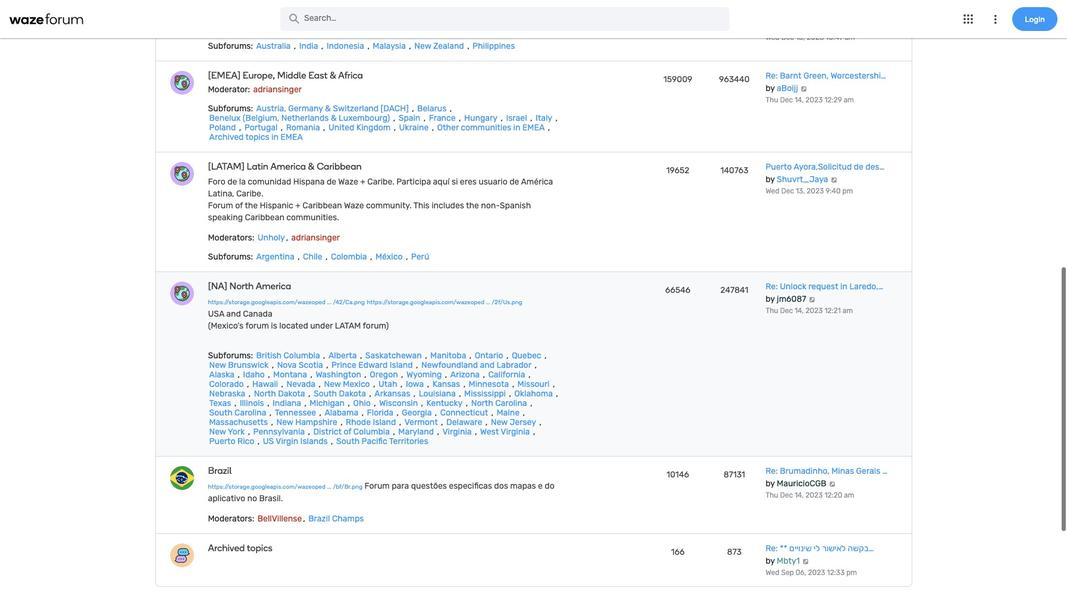 Task type: vqa. For each thing, say whether or not it's contained in the screenshot.
Rhode Island Link
yes



Task type: locate. For each thing, give the bounding box(es) containing it.
1 virginia from the left
[[443, 427, 472, 437]]

0 horizontal spatial the
[[245, 201, 258, 211]]

brazil left champs
[[309, 514, 330, 524]]

... for https://storage.googleapis.com/wazeoped ... /bf/br.png
[[327, 483, 332, 491]]

1 vertical spatial 14,
[[795, 307, 804, 315]]

by left shuvrt_jaya
[[766, 174, 775, 185]]

minas
[[832, 466, 854, 476]]

and up (mexico's
[[226, 309, 241, 319]]

united
[[329, 123, 354, 133]]

3 re: from the top
[[766, 466, 778, 476]]

14, down aboijj
[[795, 96, 804, 104]]

archived topics link
[[208, 542, 552, 554]]

virginia down connecticut
[[443, 427, 472, 437]]

re: inside re: unlock request in laredo,… by jm6087
[[766, 282, 778, 292]]

2 14, from the top
[[795, 307, 804, 315]]

1 horizontal spatial brazil
[[309, 514, 330, 524]]

british
[[256, 351, 282, 361]]

0 vertical spatial columbia
[[284, 351, 320, 361]]

archived inside subforums: austria, germany & switzerland [dach] , belarus , benelux (belgium, netherlands & luxembourg) , spain , france , hungary , israel , italy , poland , portugal , romania , united kingdom , ukraine , other communities in emea , archived topics in emea
[[209, 132, 244, 142]]

[latam]
[[208, 161, 245, 172]]

archived down "benelux"
[[209, 132, 244, 142]]

subforums: inside subforums: british columbia , alberta , saskatchewan , manitoba , ontario , quebec , new brunswick , nova scotia , prince edward island , newfoundland and labrador , alaska , idaho , montana , washington , oregon , wyoming , arizona , california , colorado , hawaii , nevada , new mexico , utah , iowa , kansas , minnesota , missouri , nebraska , north dakota , south dakota , arkansas , louisiana , mississippi , oklahoma , texas , illinois , indiana , michigan , ohio , wisconsin , kentucky , north carolina , south carolina , tennessee , alabama , florida , georgia , connecticut , maine , massachusetts , new hampshire , rhode island , vermont , delaware , new jersey , new york , pennsylvania , district of columbia , maryland , virginia , west virginia , puerto rico , us virgin islands , south pacific territories
[[208, 351, 253, 361]]

re: left unlock
[[766, 282, 778, 292]]

0 vertical spatial of
[[235, 201, 243, 211]]

by left jm6087 link
[[766, 294, 775, 304]]

washington
[[316, 370, 361, 380]]

view the latest post image
[[829, 481, 836, 487]]

pacific down rhode island link
[[362, 436, 387, 447]]

dec down shuvrt_jaya
[[782, 187, 794, 195]]

nevada
[[287, 379, 316, 389]]

delaware link
[[445, 417, 484, 427]]

1 vertical spatial of
[[344, 427, 352, 437]]

dec down jm6087
[[780, 307, 793, 315]]

view the latest post image for [emea] europe, middle east & africa
[[800, 86, 808, 92]]

dec down aboijj link
[[780, 96, 793, 104]]

alberta
[[329, 351, 357, 361]]

kansas link
[[431, 379, 462, 389]]

re: brumadinho, minas gerais … link
[[766, 466, 888, 476]]

adriansinger up chile link
[[291, 233, 340, 243]]

re: for brazil
[[766, 466, 778, 476]]

wed up aboijj
[[766, 33, 780, 42]]

dos
[[494, 481, 508, 491]]

moderators: for brazil
[[208, 514, 254, 524]]

romania
[[286, 123, 320, 133]]

located
[[279, 321, 308, 331]]

dec
[[782, 33, 794, 42], [780, 96, 793, 104], [782, 187, 794, 195], [780, 307, 793, 315], [780, 491, 793, 500]]

de left la
[[228, 177, 237, 187]]

and inside subforums: british columbia , alberta , saskatchewan , manitoba , ontario , quebec , new brunswick , nova scotia , prince edward island , newfoundland and labrador , alaska , idaho , montana , washington , oregon , wyoming , arizona , california , colorado , hawaii , nevada , new mexico , utah , iowa , kansas , minnesota , missouri , nebraska , north dakota , south dakota , arkansas , louisiana , mississippi , oklahoma , texas , illinois , indiana , michigan , ohio , wisconsin , kentucky , north carolina , south carolina , tennessee , alabama , florida , georgia , connecticut , maine , massachusetts , new hampshire , rhode island , vermont , delaware , new jersey , new york , pennsylvania , district of columbia , maryland , virginia , west virginia , puerto rico , us virgin islands , south pacific territories
[[480, 360, 495, 370]]

subforums: argentina , chile , colombia , méxico , perú
[[208, 252, 429, 262]]

1 horizontal spatial dakota
[[339, 389, 366, 399]]

2 wed from the top
[[766, 187, 780, 195]]

no unread posts image
[[170, 282, 194, 305]]

and up minnesota link on the bottom left of the page
[[480, 360, 495, 370]]

0 vertical spatial 14,
[[795, 96, 804, 104]]

kansas
[[433, 379, 460, 389]]

& right east
[[330, 70, 336, 81]]

new zealand link
[[413, 41, 465, 51]]

0 vertical spatial waze
[[338, 177, 358, 187]]

new brunswick link
[[208, 360, 270, 370]]

in right request
[[841, 282, 848, 292]]

dec for [emea] europe, middle east & africa
[[780, 96, 793, 104]]

2 13, from the top
[[796, 187, 805, 195]]

brazil up the aplicativo
[[208, 465, 232, 476]]

brazil link
[[208, 465, 552, 476]]

waze left community.
[[344, 201, 364, 211]]

utah link
[[377, 379, 399, 389]]

newfoundland
[[421, 360, 478, 370]]

re: inside 're: ** בקשה לאישור לי שינויים… by mbty1'
[[766, 544, 778, 554]]

1 vertical spatial pacific
[[362, 436, 387, 447]]

1 horizontal spatial the
[[466, 201, 479, 211]]

3 thu from the top
[[766, 491, 779, 500]]

0 horizontal spatial forum
[[208, 201, 233, 211]]

0 horizontal spatial columbia
[[284, 351, 320, 361]]

by left mauriciocgb
[[766, 479, 775, 489]]

2 horizontal spatial in
[[841, 282, 848, 292]]

3 by from the top
[[766, 294, 775, 304]]

ayora,solicitud
[[794, 162, 852, 172]]

the left hispanic
[[245, 201, 258, 211]]

wed sep 06, 2023 12:33 pm
[[766, 569, 857, 577]]

forum locked image
[[170, 71, 194, 95]]

0 vertical spatial and
[[226, 309, 241, 319]]

arizona link
[[449, 370, 481, 380]]

4 subforums: from the top
[[208, 351, 253, 361]]

2023 left 10:47
[[807, 33, 824, 42]]

0 vertical spatial topics
[[246, 132, 269, 142]]

1 vertical spatial island
[[373, 417, 396, 427]]

america up comunidad at the left top of the page
[[271, 161, 306, 172]]

1 horizontal spatial pacific
[[362, 436, 387, 447]]

0 horizontal spatial +
[[295, 201, 301, 211]]

thu down mauriciocgb
[[766, 491, 779, 500]]

hampshire
[[295, 417, 337, 427]]

... left the /bf/br.png
[[327, 483, 332, 491]]

2 vertical spatial 14,
[[795, 491, 804, 500]]

mbty1
[[777, 556, 800, 566]]

gerais
[[856, 466, 881, 476]]

0 vertical spatial south
[[314, 389, 337, 399]]

mauriciocgb
[[777, 479, 827, 489]]

/bf/br.png
[[333, 483, 363, 491]]

the
[[245, 201, 258, 211], [466, 201, 479, 211]]

2023 right 06,
[[808, 569, 826, 577]]

2 thu from the top
[[766, 307, 779, 315]]

pacific up nickyaug
[[262, 7, 290, 18]]

... left /42/ca.png
[[327, 299, 332, 306]]

thu down aboijj
[[766, 96, 779, 104]]

am right 12:20
[[844, 491, 855, 500]]

in down (belgium, in the left of the page
[[271, 132, 279, 142]]

pm right 12:33
[[847, 569, 857, 577]]

0 horizontal spatial puerto
[[209, 436, 236, 447]]

1 vertical spatial brazil
[[309, 514, 330, 524]]

georgia
[[402, 408, 432, 418]]

0 horizontal spatial in
[[271, 132, 279, 142]]

hawaii link
[[251, 379, 279, 389]]

13, left 10:47
[[796, 33, 805, 42]]

thu down jm6087 link
[[766, 307, 779, 315]]

am for brazil
[[844, 491, 855, 500]]

https://storage.googleapis.com/wazeoped up canada
[[208, 299, 326, 306]]

14, down mauriciocgb
[[795, 491, 804, 500]]

canada
[[243, 309, 272, 319]]

2 vertical spatial thu
[[766, 491, 779, 500]]

archived
[[209, 132, 244, 142], [208, 542, 245, 554]]

new hampshire link
[[275, 417, 339, 427]]

0 vertical spatial thu
[[766, 96, 779, 104]]

0 horizontal spatial of
[[235, 201, 243, 211]]

2 vertical spatial wed
[[766, 569, 780, 577]]

0 vertical spatial pm
[[843, 187, 853, 195]]

thu for [na] north america
[[766, 307, 779, 315]]

and
[[226, 309, 241, 319], [480, 360, 495, 370]]

1 vertical spatial 13,
[[796, 187, 805, 195]]

south up "new york" link
[[209, 408, 233, 418]]

06,
[[796, 569, 807, 577]]

by left aboijj
[[766, 83, 775, 93]]

1 vertical spatial puerto
[[209, 436, 236, 447]]

2023 left 12:29 at the right of the page
[[806, 96, 823, 104]]

mapas
[[510, 481, 536, 491]]

re: left barnt
[[766, 71, 778, 81]]

subforums: up [emea]
[[208, 41, 253, 51]]

para
[[392, 481, 409, 491]]

0 vertical spatial wed
[[766, 33, 780, 42]]

de right the "hispana"
[[327, 177, 336, 187]]

1 horizontal spatial columbia
[[354, 427, 390, 437]]

tennessee
[[275, 408, 316, 418]]

de right usuario in the top of the page
[[510, 177, 519, 187]]

spanish
[[500, 201, 531, 211]]

by inside re: unlock request in laredo,… by jm6087
[[766, 294, 775, 304]]

indiana
[[273, 398, 301, 408]]

1 vertical spatial and
[[480, 360, 495, 370]]

1 the from the left
[[245, 201, 258, 211]]

2023 for [latam] latin america & caribbean
[[807, 187, 824, 195]]

vermont link
[[403, 417, 439, 427]]

1 vertical spatial forum
[[365, 481, 390, 491]]

& up the "hispana"
[[308, 161, 315, 172]]

america inside "[latam] latin america & caribbean foro de la comunidad hispana de waze + caribe. participa aquí si eres usuario de américa latina, caribe. forum of the hispanic + caribbean waze community. this includes the non-spanish speaking caribbean communities."
[[271, 161, 306, 172]]

2023 left 12:21
[[806, 307, 823, 315]]

1 vertical spatial moderators:
[[208, 514, 254, 524]]

+ up communities.
[[295, 201, 301, 211]]

nova scotia link
[[276, 360, 324, 370]]

oregon link
[[369, 370, 399, 380]]

1 vertical spatial +
[[295, 201, 301, 211]]

1 horizontal spatial caribe.
[[368, 177, 395, 187]]

0 vertical spatial adriansinger
[[253, 85, 302, 95]]

island up south pacific territories link
[[373, 417, 396, 427]]

subforums: down moderator:
[[208, 104, 253, 114]]

1 wed from the top
[[766, 33, 780, 42]]

caribbean down hispanic
[[245, 213, 285, 223]]

1 horizontal spatial forum
[[365, 481, 390, 491]]

14, down jm6087 link
[[795, 307, 804, 315]]

5 by from the top
[[766, 556, 775, 566]]

0 horizontal spatial virginia
[[443, 427, 472, 437]]

1 by from the top
[[766, 83, 775, 93]]

2023 down shuvrt_jaya link
[[807, 187, 824, 195]]

puerto ayora,solicitud de des… link
[[766, 162, 885, 172]]

forum inside forum para questões especificas dos mapas e do aplicativo no brasil.
[[365, 481, 390, 491]]

re: up mauriciocgb
[[766, 466, 778, 476]]

adriansinger link up the austria, at the left of page
[[252, 85, 303, 95]]

am right 10:47
[[845, 33, 855, 42]]

island up utah link
[[390, 360, 413, 370]]

0 vertical spatial america
[[271, 161, 306, 172]]

south down washington
[[314, 389, 337, 399]]

3 wed from the top
[[766, 569, 780, 577]]

3 subforums: from the top
[[208, 252, 253, 262]]

community.
[[366, 201, 412, 211]]

2 by from the top
[[766, 174, 775, 185]]

14, for brazil
[[795, 491, 804, 500]]

north
[[230, 280, 254, 292], [254, 389, 276, 399], [471, 398, 493, 408]]

view the latest post image up thu dec 14, 2023 12:29 am
[[800, 86, 808, 92]]

forum down "latina,"
[[208, 201, 233, 211]]

0 horizontal spatial pacific
[[262, 7, 290, 18]]

subforums: for subforums: austria, germany & switzerland [dach] , belarus , benelux (belgium, netherlands & luxembourg) , spain , france , hungary , israel , italy , poland , portugal , romania , united kingdom , ukraine , other communities in emea , archived topics in emea
[[208, 104, 253, 114]]

1 vertical spatial pm
[[847, 569, 857, 577]]

0 vertical spatial 13,
[[796, 33, 805, 42]]

archived down the aplicativo
[[208, 542, 245, 554]]

1 vertical spatial thu
[[766, 307, 779, 315]]

2 re: from the top
[[766, 282, 778, 292]]

0 vertical spatial +
[[360, 177, 365, 187]]

puerto inside subforums: british columbia , alberta , saskatchewan , manitoba , ontario , quebec , new brunswick , nova scotia , prince edward island , newfoundland and labrador , alaska , idaho , montana , washington , oregon , wyoming , arizona , california , colorado , hawaii , nevada , new mexico , utah , iowa , kansas , minnesota , missouri , nebraska , north dakota , south dakota , arkansas , louisiana , mississippi , oklahoma , texas , illinois , indiana , michigan , ohio , wisconsin , kentucky , north carolina , south carolina , tennessee , alabama , florida , georgia , connecticut , maine , massachusetts , new hampshire , rhode island , vermont , delaware , new jersey , new york , pennsylvania , district of columbia , maryland , virginia , west virginia , puerto rico , us virgin islands , south pacific territories
[[209, 436, 236, 447]]

maryland link
[[397, 427, 435, 437]]

communities.
[[287, 213, 339, 223]]

nebraska
[[209, 389, 245, 399]]

0 horizontal spatial dakota
[[278, 389, 305, 399]]

subforums: up alaska
[[208, 351, 253, 361]]

1 vertical spatial caribe.
[[236, 189, 263, 199]]

colombia
[[331, 252, 367, 262]]

1 horizontal spatial of
[[344, 427, 352, 437]]

switzerland
[[333, 104, 379, 114]]

4 by from the top
[[766, 479, 775, 489]]

adriansinger up the austria, at the left of page
[[253, 85, 302, 95]]

0 vertical spatial archived
[[209, 132, 244, 142]]

& right netherlands
[[331, 113, 337, 123]]

am for [na] north america
[[843, 307, 853, 315]]

in left italy link
[[514, 123, 521, 133]]

1 horizontal spatial in
[[514, 123, 521, 133]]

si
[[452, 177, 458, 187]]

1 vertical spatial columbia
[[354, 427, 390, 437]]

subforums:
[[208, 41, 253, 51], [208, 104, 253, 114], [208, 252, 253, 262], [208, 351, 253, 361]]

colorado
[[209, 379, 244, 389]]

1 vertical spatial wed
[[766, 187, 780, 195]]

93012
[[723, 12, 746, 22]]

re: left **
[[766, 544, 778, 554]]

14,
[[795, 96, 804, 104], [795, 307, 804, 315], [795, 491, 804, 500]]

1 vertical spatial caribbean
[[303, 201, 342, 211]]

1 re: from the top
[[766, 71, 778, 81]]

caribe. down la
[[236, 189, 263, 199]]

am
[[845, 33, 855, 42], [844, 96, 854, 104], [843, 307, 853, 315], [844, 491, 855, 500]]

south down rhode
[[336, 436, 360, 447]]

2 vertical spatial south
[[336, 436, 360, 447]]

forum down the brazil link
[[365, 481, 390, 491]]

romania link
[[285, 123, 321, 133]]

0 vertical spatial moderators:
[[208, 233, 254, 243]]

thu dec 14, 2023 12:20 am
[[766, 491, 855, 500]]

moderators: down the aplicativo
[[208, 514, 254, 524]]

19652
[[666, 166, 690, 176]]

columbia down florida link
[[354, 427, 390, 437]]

subforums: inside subforums: austria, germany & switzerland [dach] , belarus , benelux (belgium, netherlands & luxembourg) , spain , france , hungary , israel , italy , poland , portugal , romania , united kingdom , ukraine , other communities in emea , archived topics in emea
[[208, 104, 253, 114]]

alberta link
[[327, 351, 358, 361]]

dec up barnt
[[782, 33, 794, 42]]

caribe. down [latam] latin america & caribbean link
[[368, 177, 395, 187]]

13, down shuvrt_jaya link
[[796, 187, 805, 195]]

0 vertical spatial brazil
[[208, 465, 232, 476]]

de left des…
[[854, 162, 864, 172]]

view the latest post image up 06,
[[802, 558, 810, 564]]

austria,
[[256, 104, 286, 114]]

subforums: up '[na]' in the top left of the page
[[208, 252, 253, 262]]

puerto up shuvrt_jaya
[[766, 162, 792, 172]]

by inside 're: barnt green, worcestershi… by aboijj'
[[766, 83, 775, 93]]

am right 12:21
[[843, 307, 853, 315]]

1 14, from the top
[[795, 96, 804, 104]]

, inside [apac] asia-pacific nickyaug , dpanics
[[294, 22, 296, 32]]

...
[[327, 299, 332, 306], [486, 299, 491, 306], [327, 483, 332, 491]]

2023 down mauriciocgb
[[806, 491, 823, 500]]

https://storage.googleapis.com/wazeoped up brasil.
[[208, 483, 326, 491]]

2 virginia from the left
[[501, 427, 530, 437]]

wed left the sep
[[766, 569, 780, 577]]

moderators:
[[208, 233, 254, 243], [208, 514, 254, 524]]

of up speaking
[[235, 201, 243, 211]]

1 vertical spatial adriansinger link
[[290, 233, 341, 243]]

2 moderators: from the top
[[208, 514, 254, 524]]

& inside [emea] europe, middle east & africa moderator: adriansinger
[[330, 70, 336, 81]]

view the latest post image up the 9:40
[[831, 177, 838, 183]]

& inside "[latam] latin america & caribbean foro de la comunidad hispana de waze + caribe. participa aquí si eres usuario de américa latina, caribe. forum of the hispanic + caribbean waze community. this includes the non-spanish speaking caribbean communities."
[[308, 161, 315, 172]]

pacific inside subforums: british columbia , alberta , saskatchewan , manitoba , ontario , quebec , new brunswick , nova scotia , prince edward island , newfoundland and labrador , alaska , idaho , montana , washington , oregon , wyoming , arizona , california , colorado , hawaii , nevada , new mexico , utah , iowa , kansas , minnesota , missouri , nebraska , north dakota , south dakota , arkansas , louisiana , mississippi , oklahoma , texas , illinois , indiana , michigan , ohio , wisconsin , kentucky , north carolina , south carolina , tennessee , alabama , florida , georgia , connecticut , maine , massachusetts , new hampshire , rhode island , vermont , delaware , new jersey , new york , pennsylvania , district of columbia , maryland , virginia , west virginia , puerto rico , us virgin islands , south pacific territories
[[362, 436, 387, 447]]

12:33
[[827, 569, 845, 577]]

waze down [latam] latin america & caribbean link
[[338, 177, 358, 187]]

dec down mauriciocgb
[[780, 491, 793, 500]]

of down alabama link
[[344, 427, 352, 437]]

by inside 're: brumadinho, minas gerais … by mauriciocgb'
[[766, 479, 775, 489]]

+ down [latam] latin america & caribbean link
[[360, 177, 365, 187]]

netherlands
[[281, 113, 329, 123]]

view the latest post image
[[800, 86, 808, 92], [831, 177, 838, 183], [809, 296, 816, 302], [802, 558, 810, 564]]

re: inside 're: barnt green, worcestershi… by aboijj'
[[766, 71, 778, 81]]

1 dakota from the left
[[278, 389, 305, 399]]

newfoundland and labrador link
[[420, 360, 533, 370]]

3 14, from the top
[[795, 491, 804, 500]]

columbia up montana link
[[284, 351, 320, 361]]

forum
[[246, 321, 269, 331]]

des…
[[866, 162, 885, 172]]

1 moderators: from the top
[[208, 233, 254, 243]]

0 vertical spatial puerto
[[766, 162, 792, 172]]

am right 12:29 at the right of the page
[[844, 96, 854, 104]]

by
[[766, 83, 775, 93], [766, 174, 775, 185], [766, 294, 775, 304], [766, 479, 775, 489], [766, 556, 775, 566]]

לי
[[814, 544, 820, 554]]

am for [emea] europe, middle east & africa
[[844, 96, 854, 104]]

by left mbty1 at the right
[[766, 556, 775, 566]]

topics inside subforums: austria, germany & switzerland [dach] , belarus , benelux (belgium, netherlands & luxembourg) , spain , france , hungary , israel , italy , poland , portugal , romania , united kingdom , ukraine , other communities in emea , archived topics in emea
[[246, 132, 269, 142]]

1 horizontal spatial and
[[480, 360, 495, 370]]

virginia link
[[441, 427, 473, 437]]

missouri link
[[517, 379, 551, 389]]

4 re: from the top
[[766, 544, 778, 554]]

oregon
[[370, 370, 398, 380]]

south
[[314, 389, 337, 399], [209, 408, 233, 418], [336, 436, 360, 447]]

view the latest post image up the thu dec 14, 2023 12:21 am
[[809, 296, 816, 302]]

islands
[[300, 436, 328, 447]]

re: ** בקשה לאישור לי שינויים… link
[[766, 544, 874, 554]]

2 subforums: from the top
[[208, 104, 253, 114]]

1 13, from the top
[[796, 33, 805, 42]]

re: inside 're: brumadinho, minas gerais … by mauriciocgb'
[[766, 466, 778, 476]]

caribbean up the "hispana"
[[317, 161, 362, 172]]

0 vertical spatial pacific
[[262, 7, 290, 18]]

0 vertical spatial caribe.
[[368, 177, 395, 187]]

puerto left rico
[[209, 436, 236, 447]]

dec for [na] north america
[[780, 307, 793, 315]]

1 subforums: from the top
[[208, 41, 253, 51]]

by inside 're: ** בקשה לאישור לי שינויים… by mbty1'
[[766, 556, 775, 566]]

0 horizontal spatial and
[[226, 309, 241, 319]]

1 vertical spatial america
[[256, 280, 291, 292]]

1 horizontal spatial virginia
[[501, 427, 530, 437]]

texas
[[209, 398, 231, 408]]

district of columbia link
[[312, 427, 391, 437]]

1 vertical spatial topics
[[247, 542, 273, 554]]

america up https://storage.googleapis.com/wazeoped ... /42/ca.png link
[[256, 280, 291, 292]]

0 vertical spatial forum
[[208, 201, 233, 211]]

australia link
[[255, 41, 292, 51]]

jersey
[[510, 417, 536, 427]]

poland
[[209, 123, 236, 133]]

adriansinger link
[[252, 85, 303, 95], [290, 233, 341, 243]]

1 horizontal spatial puerto
[[766, 162, 792, 172]]

adriansinger link up chile link
[[290, 233, 341, 243]]

virginia down maine link
[[501, 427, 530, 437]]

subforums: for subforums: argentina , chile , colombia , méxico , perú
[[208, 252, 253, 262]]

south dakota link
[[313, 389, 367, 399]]

communities
[[461, 123, 512, 133]]

moderators: down speaking
[[208, 233, 254, 243]]



Task type: describe. For each thing, give the bounding box(es) containing it.
mauriciocgb link
[[777, 479, 827, 489]]

0 vertical spatial adriansinger link
[[252, 85, 303, 95]]

minnesota
[[469, 379, 509, 389]]

puerto inside puerto ayora,solicitud de des… by shuvrt_jaya
[[766, 162, 792, 172]]

india
[[299, 41, 318, 51]]

louisiana link
[[418, 389, 457, 399]]

87131
[[724, 470, 745, 480]]

argentina link
[[255, 252, 296, 262]]

of inside "[latam] latin america & caribbean foro de la comunidad hispana de waze + caribe. participa aquí si eres usuario de américa latina, caribe. forum of the hispanic + caribbean waze community. this includes the non-spanish speaking caribbean communities."
[[235, 201, 243, 211]]

[apac] asia-pacific link
[[208, 7, 552, 18]]

alabama
[[325, 408, 359, 418]]

israel link
[[505, 113, 528, 123]]

[dach]
[[381, 104, 409, 114]]

hungary
[[464, 113, 498, 123]]

iowa link
[[405, 379, 425, 389]]

france
[[429, 113, 456, 123]]

https://storage.googleapis.com/wazeoped down perú link
[[367, 299, 485, 306]]

adriansinger inside [emea] europe, middle east & africa moderator: adriansinger
[[253, 85, 302, 95]]

united kingdom link
[[327, 123, 392, 133]]

austria, germany & switzerland [dach] link
[[255, 104, 410, 114]]

puerto ayora,solicitud de des… by shuvrt_jaya
[[766, 162, 885, 185]]

belarus link
[[416, 104, 448, 114]]

wed for puerto
[[766, 187, 780, 195]]

https://storage.googleapis.com/wazeoped ... /bf/br.png
[[208, 483, 363, 491]]

and inside https://storage.googleapis.com/wazeoped ... /42/ca.png https://storage.googleapis.com/wazeoped ... /2f/us.png usa and canada (mexico's forum is located under latam forum)
[[226, 309, 241, 319]]

de inside puerto ayora,solicitud de des… by shuvrt_jaya
[[854, 162, 864, 172]]

12:21
[[825, 307, 841, 315]]

labrador
[[497, 360, 532, 370]]

usuario
[[479, 177, 508, 187]]

brumadinho,
[[780, 466, 830, 476]]

mexico
[[343, 379, 370, 389]]

247841
[[721, 285, 749, 295]]

2 dakota from the left
[[339, 389, 366, 399]]

illinois link
[[239, 398, 265, 408]]

re: for [na] north america
[[766, 282, 778, 292]]

13, for 10:47
[[796, 33, 805, 42]]

georgia link
[[401, 408, 433, 418]]

germany
[[288, 104, 323, 114]]

forum inside "[latam] latin america & caribbean foro de la comunidad hispana de waze + caribe. participa aquí si eres usuario de américa latina, caribe. forum of the hispanic + caribbean waze community. this includes the non-spanish speaking caribbean communities."
[[208, 201, 233, 211]]

no unread posts image
[[170, 466, 194, 490]]

0 horizontal spatial carolina
[[235, 408, 266, 418]]

latam
[[335, 321, 361, 331]]

america for north
[[256, 280, 291, 292]]

dec for [latam] latin america & caribbean
[[782, 187, 794, 195]]

portugal
[[245, 123, 278, 133]]

https://storage.googleapis.com/wazeoped ... /bf/br.png link
[[208, 481, 363, 493]]

... left /2f/us.png
[[486, 299, 491, 306]]

under
[[310, 321, 333, 331]]

moderators: for [latam] latin america & caribbean
[[208, 233, 254, 243]]

subforums: british columbia , alberta , saskatchewan , manitoba , ontario , quebec , new brunswick , nova scotia , prince edward island , newfoundland and labrador , alaska , idaho , montana , washington , oregon , wyoming , arizona , california , colorado , hawaii , nevada , new mexico , utah , iowa , kansas , minnesota , missouri , nebraska , north dakota , south dakota , arkansas , louisiana , mississippi , oklahoma , texas , illinois , indiana , michigan , ohio , wisconsin , kentucky , north carolina , south carolina , tennessee , alabama , florida , georgia , connecticut , maine , massachusetts , new hampshire , rhode island , vermont , delaware , new jersey , new york , pennsylvania , district of columbia , maryland , virginia , west virginia , puerto rico , us virgin islands , south pacific territories
[[208, 351, 558, 447]]

quebec link
[[511, 351, 543, 361]]

…
[[883, 466, 888, 476]]

... for https://storage.googleapis.com/wazeoped ... /42/ca.png https://storage.googleapis.com/wazeoped ... /2f/us.png usa and canada (mexico's forum is located under latam forum)
[[327, 299, 332, 306]]

https://storage.googleapis.com/wazeoped for https://storage.googleapis.com/wazeoped ... /42/ca.png https://storage.googleapis.com/wazeoped ... /2f/us.png usa and canada (mexico's forum is located under latam forum)
[[208, 299, 326, 306]]

873
[[727, 547, 742, 557]]

request
[[809, 282, 839, 292]]

pm for de
[[843, 187, 853, 195]]

1 vertical spatial archived
[[208, 542, 245, 554]]

hawaii
[[252, 379, 278, 389]]

minnesota link
[[468, 379, 510, 389]]

2 the from the left
[[466, 201, 479, 211]]

wyoming link
[[405, 370, 443, 380]]

1 vertical spatial adriansinger
[[291, 233, 340, 243]]

saskatchewan
[[365, 351, 422, 361]]

middle
[[277, 70, 306, 81]]

maryland
[[398, 427, 434, 437]]

north dakota link
[[253, 389, 306, 399]]

dec for brazil
[[780, 491, 793, 500]]

9:40
[[826, 187, 841, 195]]

perú
[[411, 252, 429, 262]]

166
[[671, 547, 685, 557]]

by inside puerto ayora,solicitud de des… by shuvrt_jaya
[[766, 174, 775, 185]]

rhode island link
[[345, 417, 397, 427]]

italy
[[536, 113, 553, 123]]

america for latin
[[271, 161, 306, 172]]

indonesia link
[[326, 41, 366, 51]]

edward
[[359, 360, 388, 370]]

לאישור
[[822, 544, 846, 554]]

rhode
[[346, 417, 371, 427]]

0 vertical spatial island
[[390, 360, 413, 370]]

ukraine link
[[398, 123, 430, 133]]

[emea] europe, middle east & africa link
[[208, 70, 552, 81]]

us
[[263, 436, 274, 447]]

https://storage.googleapis.com/wazeoped ... /42/ca.png link
[[208, 296, 365, 308]]

2 vertical spatial caribbean
[[245, 213, 285, 223]]

territories
[[389, 436, 428, 447]]

africa
[[338, 70, 363, 81]]

in inside re: unlock request in laredo,… by jm6087
[[841, 282, 848, 292]]

bellvillense
[[258, 514, 302, 524]]

1 thu from the top
[[766, 96, 779, 104]]

brazil champs link
[[307, 514, 365, 524]]

ohio
[[353, 398, 371, 408]]

1 vertical spatial waze
[[344, 201, 364, 211]]

https://storage.googleapis.com/wazeoped for https://storage.googleapis.com/wazeoped ... /bf/br.png
[[208, 483, 326, 491]]

2023 for brazil
[[806, 491, 823, 500]]

re: unlock request in laredo,… by jm6087
[[766, 282, 884, 304]]

1 horizontal spatial +
[[360, 177, 365, 187]]

re: for [emea] europe, middle east & africa
[[766, 71, 778, 81]]

indonesia
[[327, 41, 364, 51]]

pm for בקשה
[[847, 569, 857, 577]]

0 horizontal spatial emea
[[281, 132, 303, 142]]

massachusetts link
[[208, 417, 269, 427]]

pacific inside [apac] asia-pacific nickyaug , dpanics
[[262, 7, 290, 18]]

puerto rico link
[[208, 436, 256, 447]]

[na]
[[208, 280, 227, 292]]

indiana link
[[272, 398, 302, 408]]

view the latest post image for [na] north america
[[809, 296, 816, 302]]

forum locked image
[[170, 162, 194, 186]]

view the latest post image for [latam] latin america & caribbean
[[831, 177, 838, 183]]

france link
[[428, 113, 457, 123]]

1 vertical spatial south
[[209, 408, 233, 418]]

nova
[[277, 360, 297, 370]]

subforums: for subforums: australia , india , indonesia , malaysia , new zealand , philippines
[[208, 41, 253, 51]]

florida
[[367, 408, 394, 418]]

14, for [na] north america
[[795, 307, 804, 315]]

2023 for [na] north america
[[806, 307, 823, 315]]

wed for re:
[[766, 569, 780, 577]]

colombia link
[[330, 252, 368, 262]]

1 horizontal spatial emea
[[523, 123, 545, 133]]

0 horizontal spatial brazil
[[208, 465, 232, 476]]

scotia
[[299, 360, 323, 370]]

north carolina link
[[470, 398, 528, 408]]

13, for 9:40
[[796, 187, 805, 195]]

of inside subforums: british columbia , alberta , saskatchewan , manitoba , ontario , quebec , new brunswick , nova scotia , prince edward island , newfoundland and labrador , alaska , idaho , montana , washington , oregon , wyoming , arizona , california , colorado , hawaii , nevada , new mexico , utah , iowa , kansas , minnesota , missouri , nebraska , north dakota , south dakota , arkansas , louisiana , mississippi , oklahoma , texas , illinois , indiana , michigan , ohio , wisconsin , kentucky , north carolina , south carolina , tennessee , alabama , florida , georgia , connecticut , maine , massachusetts , new hampshire , rhode island , vermont , delaware , new jersey , new york , pennsylvania , district of columbia , maryland , virginia , west virginia , puerto rico , us virgin islands , south pacific territories
[[344, 427, 352, 437]]

[emea] europe, middle east & africa moderator: adriansinger
[[208, 70, 363, 95]]

1 horizontal spatial carolina
[[495, 398, 527, 408]]

colorado link
[[208, 379, 245, 389]]

unlock
[[780, 282, 807, 292]]

michigan link
[[309, 398, 346, 408]]

subforums: for subforums: british columbia , alberta , saskatchewan , manitoba , ontario , quebec , new brunswick , nova scotia , prince edward island , newfoundland and labrador , alaska , idaho , montana , washington , oregon , wyoming , arizona , california , colorado , hawaii , nevada , new mexico , utah , iowa , kansas , minnesota , missouri , nebraska , north dakota , south dakota , arkansas , louisiana , mississippi , oklahoma , texas , illinois , indiana , michigan , ohio , wisconsin , kentucky , north carolina , south carolina , tennessee , alabama , florida , georgia , connecticut , maine , massachusetts , new hampshire , rhode island , vermont , delaware , new jersey , new york , pennsylvania , district of columbia , maryland , virginia , west virginia , puerto rico , us virgin islands , south pacific territories
[[208, 351, 253, 361]]

[latam] latin america & caribbean foro de la comunidad hispana de waze + caribe. participa aquí si eres usuario de américa latina, caribe. forum of the hispanic + caribbean waze community. this includes the non-spanish speaking caribbean communities.
[[208, 161, 553, 223]]

arkansas link
[[373, 389, 412, 399]]

oklahoma
[[515, 389, 553, 399]]

thu for brazil
[[766, 491, 779, 500]]

2023 for [emea] europe, middle east & africa
[[806, 96, 823, 104]]

[emea]
[[208, 70, 241, 81]]

iowa
[[406, 379, 424, 389]]

0 horizontal spatial caribe.
[[236, 189, 263, 199]]

159009
[[664, 74, 693, 85]]

ukraine
[[399, 123, 429, 133]]

& right germany
[[325, 104, 331, 114]]

philippines
[[473, 41, 515, 51]]

0 vertical spatial caribbean
[[317, 161, 362, 172]]

champs
[[332, 514, 364, 524]]



